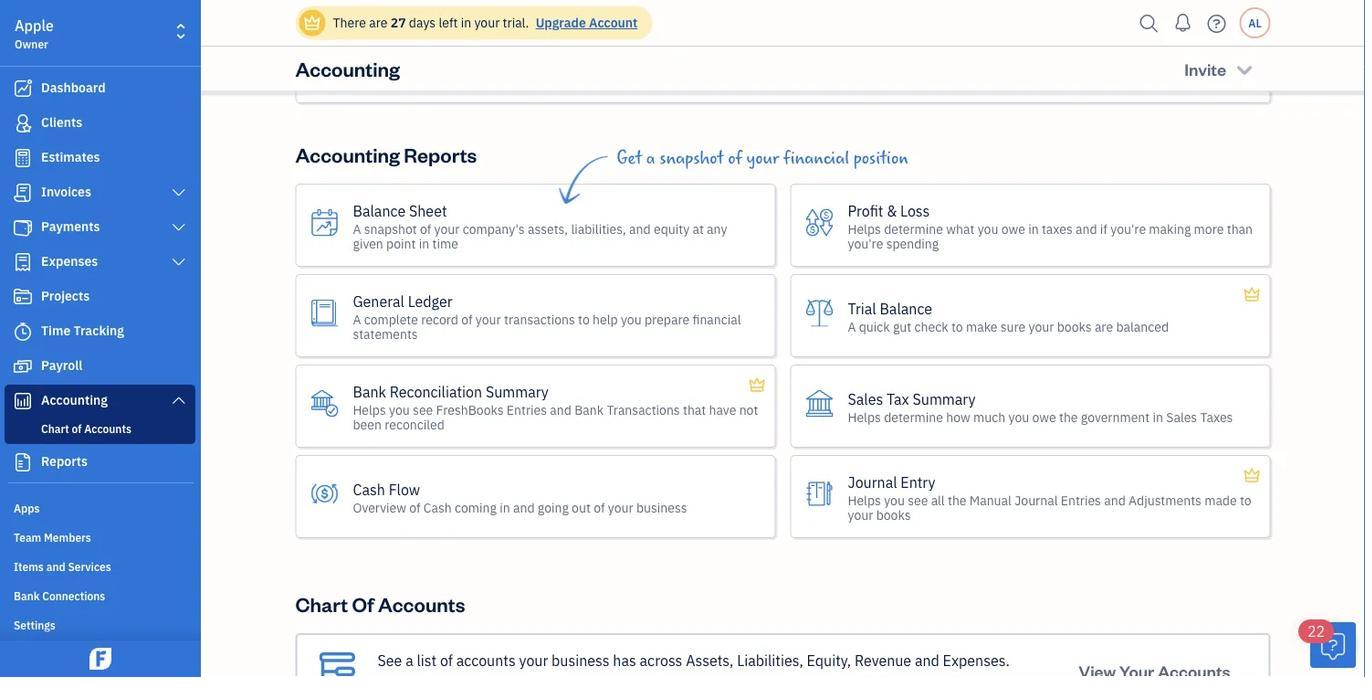 Task type: locate. For each thing, give the bounding box(es) containing it.
accounts up the list at the left
[[378, 591, 465, 617]]

1 horizontal spatial business
[[637, 499, 688, 516]]

to inside 'see a list of accounts your business has across assets, liabilities, equity, revenue and expenses. collaborate with your accountant to customize the accounts for your business.'
[[598, 673, 612, 677]]

0 vertical spatial chevron large down image
[[170, 185, 187, 200]]

the right all
[[948, 492, 967, 509]]

and inside journal entry helps you see all the manual journal entries and adjustments made to your books
[[1105, 492, 1126, 509]]

chart for chart of accounts
[[296, 591, 348, 617]]

go to help image
[[1203, 10, 1232, 37]]

of inside balance sheet a snapshot of your company's assets, liabilities, and equity at any given point in time
[[420, 220, 431, 237]]

and right the revenue
[[915, 651, 940, 670]]

1 vertical spatial determine
[[885, 409, 944, 425]]

1 vertical spatial books
[[877, 506, 911, 523]]

books down entry
[[877, 506, 911, 523]]

2 vertical spatial accounting
[[41, 392, 108, 408]]

to left help
[[578, 311, 590, 328]]

1 horizontal spatial journal
[[1015, 492, 1058, 509]]

chart down accounting link
[[41, 421, 69, 436]]

financial
[[784, 148, 850, 168], [693, 311, 742, 328]]

1 vertical spatial entries
[[1061, 492, 1102, 509]]

0 horizontal spatial cash
[[353, 480, 385, 499]]

are left balanced
[[1095, 318, 1114, 335]]

chart of accounts image
[[319, 650, 356, 677]]

1 horizontal spatial reports
[[404, 141, 477, 167]]

0 horizontal spatial accounts
[[84, 421, 131, 436]]

to right made
[[1241, 492, 1252, 509]]

1 vertical spatial financial
[[693, 311, 742, 328]]

in inside sales tax summary helps determine how much you owe the government in sales taxes
[[1154, 409, 1164, 425]]

in left time
[[419, 235, 430, 252]]

1 horizontal spatial see
[[908, 492, 929, 509]]

accounts for chart of accounts
[[84, 421, 131, 436]]

0 horizontal spatial owe
[[1002, 220, 1026, 237]]

helps inside bank reconciliation summary helps you see freshbooks entries and bank transactions that have not been reconciled
[[353, 401, 386, 418]]

how
[[947, 409, 971, 425]]

chart inside chart of accounts link
[[41, 421, 69, 436]]

and left "if"
[[1076, 220, 1098, 237]]

crown image for bank reconciliation summary
[[748, 374, 767, 396]]

summary for bank reconciliation summary
[[486, 382, 549, 401]]

to left customize
[[598, 673, 612, 677]]

estimate image
[[12, 149, 34, 167]]

services
[[68, 559, 111, 574]]

sales left taxes
[[1167, 409, 1198, 425]]

a left point
[[353, 220, 361, 237]]

0 vertical spatial reports
[[404, 141, 477, 167]]

transactions
[[504, 311, 575, 328]]

expenses link
[[5, 246, 196, 279]]

chart left of
[[296, 591, 348, 617]]

chart of accounts
[[41, 421, 131, 436]]

a right get
[[647, 148, 656, 168]]

owe left taxes
[[1002, 220, 1026, 237]]

government
[[1082, 409, 1151, 425]]

in right coming
[[500, 499, 510, 516]]

1 vertical spatial crown image
[[748, 374, 767, 396]]

freshbooks image
[[86, 648, 115, 670]]

journal left entry
[[848, 472, 898, 492]]

accounts down the assets,
[[710, 673, 770, 677]]

chevron large down image
[[170, 185, 187, 200], [170, 255, 187, 270], [170, 393, 187, 407]]

accounts for chart of accounts
[[378, 591, 465, 617]]

a up collaborate
[[406, 651, 414, 670]]

to inside journal entry helps you see all the manual journal entries and adjustments made to your books
[[1241, 492, 1252, 509]]

chevron large down image inside invoices link
[[170, 185, 187, 200]]

and right items
[[46, 559, 65, 574]]

0 horizontal spatial see
[[413, 401, 433, 418]]

cash right flow
[[424, 499, 452, 516]]

2 vertical spatial chevron large down image
[[170, 393, 187, 407]]

business up accountant
[[552, 651, 610, 670]]

see a list of accounts your business has across assets, liabilities, equity, revenue and expenses. collaborate with your accountant to customize the accounts for your business.
[[378, 651, 1010, 677]]

you right much at the bottom right of page
[[1009, 409, 1030, 425]]

reports inside 'reports' link
[[41, 453, 88, 470]]

see inside bank reconciliation summary helps you see freshbooks entries and bank transactions that have not been reconciled
[[413, 401, 433, 418]]

1 vertical spatial are
[[1095, 318, 1114, 335]]

and inside cash flow overview of cash coming in and going out of your business
[[513, 499, 535, 516]]

a inside balance sheet a snapshot of your company's assets, liabilities, and equity at any given point in time
[[353, 220, 361, 237]]

chevron large down image up chart of accounts link
[[170, 393, 187, 407]]

2 chevron large down image from the top
[[170, 255, 187, 270]]

0 vertical spatial accounts
[[457, 651, 516, 670]]

you right help
[[621, 311, 642, 328]]

reports down "chart of accounts"
[[41, 453, 88, 470]]

there
[[333, 14, 366, 31]]

make
[[967, 318, 998, 335]]

1 horizontal spatial balance
[[880, 299, 933, 318]]

position
[[854, 148, 909, 168]]

0 horizontal spatial summary
[[486, 382, 549, 401]]

snapshot right get
[[660, 148, 724, 168]]

0 vertical spatial books
[[1058, 318, 1092, 335]]

helps for sales tax summary
[[848, 409, 882, 425]]

1 horizontal spatial the
[[948, 492, 967, 509]]

of inside 'see a list of accounts your business has across assets, liabilities, equity, revenue and expenses. collaborate with your accountant to customize the accounts for your business.'
[[440, 651, 453, 670]]

snapshot
[[660, 148, 724, 168], [364, 220, 417, 237]]

1 horizontal spatial chart
[[296, 591, 348, 617]]

crown image
[[1243, 283, 1262, 305], [748, 374, 767, 396], [1243, 464, 1262, 486]]

in right left
[[461, 14, 472, 31]]

summary inside sales tax summary helps determine how much you owe the government in sales taxes
[[913, 389, 976, 409]]

helps left tax on the right bottom of page
[[848, 409, 882, 425]]

trial
[[848, 299, 877, 318]]

of
[[728, 148, 743, 168], [420, 220, 431, 237], [462, 311, 473, 328], [72, 421, 82, 436], [410, 499, 421, 516], [594, 499, 605, 516], [440, 651, 453, 670]]

accounting reports
[[296, 141, 477, 167]]

2 vertical spatial the
[[686, 673, 707, 677]]

0 vertical spatial determine
[[885, 220, 944, 237]]

3 chevron large down image from the top
[[170, 393, 187, 407]]

than
[[1228, 220, 1254, 237]]

helps left &
[[848, 220, 882, 237]]

trial.
[[503, 14, 529, 31]]

you're down profit
[[848, 235, 884, 252]]

1 horizontal spatial summary
[[913, 389, 976, 409]]

ledger
[[408, 292, 453, 311]]

determine inside sales tax summary helps determine how much you owe the government in sales taxes
[[885, 409, 944, 425]]

a left complete
[[353, 311, 361, 328]]

business
[[637, 499, 688, 516], [552, 651, 610, 670]]

apps link
[[5, 493, 196, 521]]

of
[[352, 591, 374, 617]]

projects link
[[5, 280, 196, 313]]

owe inside sales tax summary helps determine how much you owe the government in sales taxes
[[1033, 409, 1057, 425]]

0 vertical spatial crown image
[[1243, 283, 1262, 305]]

for
[[773, 673, 791, 677]]

in right government on the right
[[1154, 409, 1164, 425]]

0 horizontal spatial sales
[[848, 389, 884, 409]]

crown image
[[303, 13, 322, 32]]

1 vertical spatial chevron large down image
[[170, 255, 187, 270]]

the down the assets,
[[686, 673, 707, 677]]

books
[[1058, 318, 1092, 335], [877, 506, 911, 523]]

to left make
[[952, 318, 964, 335]]

books right sure
[[1058, 318, 1092, 335]]

1 horizontal spatial sales
[[1167, 409, 1198, 425]]

1 vertical spatial chart
[[296, 591, 348, 617]]

apple
[[15, 16, 54, 35]]

crown image for trial balance
[[1243, 283, 1262, 305]]

given
[[353, 235, 384, 252]]

your inside cash flow overview of cash coming in and going out of your business
[[608, 499, 634, 516]]

any
[[707, 220, 728, 237]]

0 horizontal spatial the
[[686, 673, 707, 677]]

you inside general ledger a complete record of your transactions to help you prepare financial statements
[[621, 311, 642, 328]]

with
[[457, 673, 485, 677]]

helps inside journal entry helps you see all the manual journal entries and adjustments made to your books
[[848, 492, 882, 509]]

2 vertical spatial crown image
[[1243, 464, 1262, 486]]

0 vertical spatial see
[[413, 401, 433, 418]]

1 horizontal spatial entries
[[1061, 492, 1102, 509]]

helps left 'reconciliation'
[[353, 401, 386, 418]]

1 vertical spatial the
[[948, 492, 967, 509]]

1 horizontal spatial cash
[[424, 499, 452, 516]]

al button
[[1240, 7, 1271, 38]]

you're right "if"
[[1111, 220, 1147, 237]]

my
[[931, 25, 954, 46]]

payment image
[[12, 218, 34, 237]]

0 horizontal spatial financial
[[693, 311, 742, 328]]

see inside journal entry helps you see all the manual journal entries and adjustments made to your books
[[908, 492, 929, 509]]

helps inside profit & loss helps determine what you owe in taxes and if you're making more than you're spending
[[848, 220, 882, 237]]

bank right the my
[[957, 25, 997, 46]]

1 vertical spatial owe
[[1033, 409, 1057, 425]]

1 horizontal spatial a
[[647, 148, 656, 168]]

expenses
[[41, 253, 98, 270]]

1 chevron large down image from the top
[[170, 185, 187, 200]]

helps for bank reconciliation summary
[[353, 401, 386, 418]]

1 vertical spatial reports
[[41, 453, 88, 470]]

financial inside general ledger a complete record of your transactions to help you prepare financial statements
[[693, 311, 742, 328]]

statements
[[353, 325, 418, 342]]

money image
[[12, 357, 34, 376]]

1 horizontal spatial accounts
[[378, 591, 465, 617]]

accounting link
[[5, 385, 196, 418]]

0 horizontal spatial balance
[[353, 201, 406, 220]]

account
[[589, 14, 638, 31]]

bank connections
[[14, 588, 105, 603]]

1 vertical spatial business
[[552, 651, 610, 670]]

entries inside journal entry helps you see all the manual journal entries and adjustments made to your books
[[1061, 492, 1102, 509]]

dashboard link
[[5, 72, 196, 105]]

balance
[[353, 201, 406, 220], [880, 299, 933, 318]]

and left the equity
[[630, 220, 651, 237]]

you inside profit & loss helps determine what you owe in taxes and if you're making more than you're spending
[[978, 220, 999, 237]]

financial right prepare
[[693, 311, 742, 328]]

invite button
[[1169, 50, 1271, 87]]

business right 'out'
[[637, 499, 688, 516]]

2 horizontal spatial the
[[1060, 409, 1079, 425]]

accounts
[[457, 651, 516, 670], [710, 673, 770, 677]]

entries right freshbooks
[[507, 401, 547, 418]]

you right 'been'
[[389, 401, 410, 418]]

record
[[421, 311, 459, 328]]

see left freshbooks
[[413, 401, 433, 418]]

list
[[417, 651, 437, 670]]

chevron large down image up chevron large down image
[[170, 185, 187, 200]]

determine left what
[[885, 220, 944, 237]]

the inside journal entry helps you see all the manual journal entries and adjustments made to your books
[[948, 492, 967, 509]]

1 vertical spatial accounts
[[378, 591, 465, 617]]

bank reconciliation summary helps you see freshbooks entries and bank transactions that have not been reconciled
[[353, 382, 759, 433]]

reports link
[[5, 446, 196, 479]]

0 vertical spatial owe
[[1002, 220, 1026, 237]]

1 vertical spatial accounting
[[296, 141, 400, 167]]

0 horizontal spatial reports
[[41, 453, 88, 470]]

the
[[1060, 409, 1079, 425], [948, 492, 967, 509], [686, 673, 707, 677]]

connect your bank account to begin matching your bank transactions image
[[326, 0, 618, 82]]

0 vertical spatial are
[[369, 14, 388, 31]]

0 horizontal spatial chart
[[41, 421, 69, 436]]

0 vertical spatial financial
[[784, 148, 850, 168]]

a inside 'see a list of accounts your business has across assets, liabilities, equity, revenue and expenses. collaborate with your accountant to customize the accounts for your business.'
[[406, 651, 414, 670]]

balance right trial
[[880, 299, 933, 318]]

cash left flow
[[353, 480, 385, 499]]

has
[[613, 651, 637, 670]]

owe right much at the bottom right of page
[[1033, 409, 1057, 425]]

reports
[[404, 141, 477, 167], [41, 453, 88, 470]]

0 vertical spatial entries
[[507, 401, 547, 418]]

project image
[[12, 288, 34, 306]]

0 vertical spatial the
[[1060, 409, 1079, 425]]

1 horizontal spatial owe
[[1033, 409, 1057, 425]]

1 vertical spatial snapshot
[[364, 220, 417, 237]]

and left adjustments
[[1105, 492, 1126, 509]]

and inside profit & loss helps determine what you owe in taxes and if you're making more than you're spending
[[1076, 220, 1098, 237]]

bank up 'been'
[[353, 382, 386, 401]]

accounts down accounting link
[[84, 421, 131, 436]]

at
[[693, 220, 704, 237]]

0 horizontal spatial snapshot
[[364, 220, 417, 237]]

reports up sheet
[[404, 141, 477, 167]]

journal entry helps you see all the manual journal entries and adjustments made to your books
[[848, 472, 1252, 523]]

and left transactions
[[550, 401, 572, 418]]

chevron large down image
[[170, 220, 187, 235]]

helps inside sales tax summary helps determine how much you owe the government in sales taxes
[[848, 409, 882, 425]]

financial left position
[[784, 148, 850, 168]]

the left government on the right
[[1060, 409, 1079, 425]]

chevron large down image inside expenses link
[[170, 255, 187, 270]]

sales left tax on the right bottom of page
[[848, 389, 884, 409]]

there are 27 days left in your trial. upgrade account
[[333, 14, 638, 31]]

0 horizontal spatial books
[[877, 506, 911, 523]]

accounts up with
[[457, 651, 516, 670]]

0 horizontal spatial a
[[406, 651, 414, 670]]

you
[[978, 220, 999, 237], [621, 311, 642, 328], [389, 401, 410, 418], [1009, 409, 1030, 425], [885, 492, 905, 509]]

bank down items
[[14, 588, 40, 603]]

connect my bank button
[[846, 17, 1013, 54]]

chart of accounts link
[[8, 418, 192, 439]]

0 vertical spatial snapshot
[[660, 148, 724, 168]]

summary right tax on the right bottom of page
[[913, 389, 976, 409]]

0 vertical spatial balance
[[353, 201, 406, 220]]

0 vertical spatial business
[[637, 499, 688, 516]]

you left all
[[885, 492, 905, 509]]

bank
[[957, 25, 997, 46], [353, 382, 386, 401], [575, 401, 604, 418], [14, 588, 40, 603]]

1 horizontal spatial books
[[1058, 318, 1092, 335]]

entries
[[507, 401, 547, 418], [1061, 492, 1102, 509]]

balance up 'given'
[[353, 201, 406, 220]]

in left taxes
[[1029, 220, 1039, 237]]

2 determine from the top
[[885, 409, 944, 425]]

bank inside main element
[[14, 588, 40, 603]]

owner
[[15, 37, 48, 51]]

of inside main element
[[72, 421, 82, 436]]

a left quick at the right
[[848, 318, 857, 335]]

resource center badge image
[[1311, 622, 1357, 668]]

company's
[[463, 220, 525, 237]]

crown image for journal entry
[[1243, 464, 1262, 486]]

invite
[[1185, 58, 1227, 79]]

a inside general ledger a complete record of your transactions to help you prepare financial statements
[[353, 311, 361, 328]]

connections
[[42, 588, 105, 603]]

1 horizontal spatial financial
[[784, 148, 850, 168]]

see
[[413, 401, 433, 418], [908, 492, 929, 509]]

summary for sales tax summary
[[913, 389, 976, 409]]

balance sheet a snapshot of your company's assets, liabilities, and equity at any given point in time
[[353, 201, 728, 252]]

1 determine from the top
[[885, 220, 944, 237]]

1 horizontal spatial are
[[1095, 318, 1114, 335]]

the inside sales tax summary helps determine how much you owe the government in sales taxes
[[1060, 409, 1079, 425]]

owe inside profit & loss helps determine what you owe in taxes and if you're making more than you're spending
[[1002, 220, 1026, 237]]

helps
[[848, 220, 882, 237], [353, 401, 386, 418], [848, 409, 882, 425], [848, 492, 882, 509]]

a inside trial balance a quick gut check to make sure your books are balanced
[[848, 318, 857, 335]]

snapshot left time
[[364, 220, 417, 237]]

dashboard
[[41, 79, 106, 96]]

summary inside bank reconciliation summary helps you see freshbooks entries and bank transactions that have not been reconciled
[[486, 382, 549, 401]]

you right what
[[978, 220, 999, 237]]

of inside general ledger a complete record of your transactions to help you prepare financial statements
[[462, 311, 473, 328]]

&
[[887, 201, 897, 220]]

business.
[[827, 673, 889, 677]]

upgrade
[[536, 14, 586, 31]]

1 vertical spatial a
[[406, 651, 414, 670]]

a
[[353, 220, 361, 237], [353, 311, 361, 328], [848, 318, 857, 335]]

determine
[[885, 220, 944, 237], [885, 409, 944, 425]]

1 vertical spatial see
[[908, 492, 929, 509]]

report image
[[12, 453, 34, 471]]

assets,
[[528, 220, 568, 237]]

check
[[915, 318, 949, 335]]

are inside trial balance a quick gut check to make sure your books are balanced
[[1095, 318, 1114, 335]]

out
[[572, 499, 591, 516]]

journal right manual
[[1015, 492, 1058, 509]]

summary down the transactions
[[486, 382, 549, 401]]

see left all
[[908, 492, 929, 509]]

chevron large down image down chevron large down image
[[170, 255, 187, 270]]

0 vertical spatial accounts
[[84, 421, 131, 436]]

1 vertical spatial accounts
[[710, 673, 770, 677]]

0 vertical spatial a
[[647, 148, 656, 168]]

are left the 27
[[369, 14, 388, 31]]

days
[[409, 14, 436, 31]]

entries left adjustments
[[1061, 492, 1102, 509]]

payroll
[[41, 357, 82, 374]]

0 horizontal spatial business
[[552, 651, 610, 670]]

see
[[378, 651, 402, 670]]

1 vertical spatial balance
[[880, 299, 933, 318]]

helps left entry
[[848, 492, 882, 509]]

determine inside profit & loss helps determine what you owe in taxes and if you're making more than you're spending
[[885, 220, 944, 237]]

determine left the "how"
[[885, 409, 944, 425]]

0 vertical spatial chart
[[41, 421, 69, 436]]

accounts inside main element
[[84, 421, 131, 436]]

and left going
[[513, 499, 535, 516]]

0 horizontal spatial entries
[[507, 401, 547, 418]]



Task type: vqa. For each thing, say whether or not it's contained in the screenshot.
trial.
yes



Task type: describe. For each thing, give the bounding box(es) containing it.
entry
[[901, 472, 936, 492]]

that
[[683, 401, 707, 418]]

and inside main element
[[46, 559, 65, 574]]

have
[[710, 401, 737, 418]]

business inside cash flow overview of cash coming in and going out of your business
[[637, 499, 688, 516]]

all
[[932, 492, 945, 509]]

determine for summary
[[885, 409, 944, 425]]

in inside cash flow overview of cash coming in and going out of your business
[[500, 499, 510, 516]]

flow
[[389, 480, 420, 499]]

chevron large down image for accounting
[[170, 393, 187, 407]]

bank connections link
[[5, 581, 196, 609]]

invoices
[[41, 183, 91, 200]]

trial balance a quick gut check to make sure your books are balanced
[[848, 299, 1170, 335]]

27
[[391, 14, 406, 31]]

a for trial balance
[[848, 318, 857, 335]]

equity,
[[807, 651, 852, 670]]

much
[[974, 409, 1006, 425]]

equity
[[654, 220, 690, 237]]

overview
[[353, 499, 407, 516]]

clients link
[[5, 107, 196, 140]]

22
[[1308, 622, 1326, 641]]

chevron large down image for expenses
[[170, 255, 187, 270]]

complete
[[364, 311, 418, 328]]

dashboard image
[[12, 79, 34, 98]]

you inside journal entry helps you see all the manual journal entries and adjustments made to your books
[[885, 492, 905, 509]]

tracking
[[74, 322, 124, 339]]

a for see
[[406, 651, 414, 670]]

time
[[433, 235, 459, 252]]

items
[[14, 559, 44, 574]]

to inside trial balance a quick gut check to make sure your books are balanced
[[952, 318, 964, 335]]

you inside sales tax summary helps determine how much you owe the government in sales taxes
[[1009, 409, 1030, 425]]

snapshot inside balance sheet a snapshot of your company's assets, liabilities, and equity at any given point in time
[[364, 220, 417, 237]]

in inside profit & loss helps determine what you owe in taxes and if you're making more than you're spending
[[1029, 220, 1039, 237]]

accounting inside main element
[[41, 392, 108, 408]]

estimates link
[[5, 142, 196, 175]]

entries inside bank reconciliation summary helps you see freshbooks entries and bank transactions that have not been reconciled
[[507, 401, 547, 418]]

taxes
[[1042, 220, 1073, 237]]

settings link
[[5, 610, 196, 638]]

chart of accounts
[[296, 591, 465, 617]]

books inside journal entry helps you see all the manual journal entries and adjustments made to your books
[[877, 506, 911, 523]]

apple owner
[[15, 16, 54, 51]]

across
[[640, 651, 683, 670]]

get
[[617, 148, 642, 168]]

chart image
[[12, 392, 34, 410]]

business inside 'see a list of accounts your business has across assets, liabilities, equity, revenue and expenses. collaborate with your accountant to customize the accounts for your business.'
[[552, 651, 610, 670]]

a for general ledger
[[353, 311, 361, 328]]

the inside 'see a list of accounts your business has across assets, liabilities, equity, revenue and expenses. collaborate with your accountant to customize the accounts for your business.'
[[686, 673, 707, 677]]

more
[[1195, 220, 1225, 237]]

your inside balance sheet a snapshot of your company's assets, liabilities, and equity at any given point in time
[[435, 220, 460, 237]]

al
[[1249, 16, 1262, 30]]

freshbooks
[[436, 401, 504, 418]]

items and services link
[[5, 552, 196, 579]]

reconciled
[[385, 416, 445, 433]]

manual
[[970, 492, 1012, 509]]

connect
[[863, 25, 928, 46]]

transactions
[[607, 401, 680, 418]]

left
[[439, 14, 458, 31]]

time tracking
[[41, 322, 124, 339]]

balance inside balance sheet a snapshot of your company's assets, liabilities, and equity at any given point in time
[[353, 201, 406, 220]]

a for balance sheet
[[353, 220, 361, 237]]

chevrondown image
[[1235, 59, 1256, 78]]

clients
[[41, 114, 82, 131]]

0 vertical spatial accounting
[[296, 56, 400, 82]]

helps for profit & loss
[[848, 220, 882, 237]]

members
[[44, 530, 91, 545]]

client image
[[12, 114, 34, 132]]

0 horizontal spatial journal
[[848, 472, 898, 492]]

0 horizontal spatial are
[[369, 14, 388, 31]]

your inside general ledger a complete record of your transactions to help you prepare financial statements
[[476, 311, 501, 328]]

balanced
[[1117, 318, 1170, 335]]

items and services
[[14, 559, 111, 574]]

invoice image
[[12, 184, 34, 202]]

1 horizontal spatial you're
[[1111, 220, 1147, 237]]

0 horizontal spatial you're
[[848, 235, 884, 252]]

going
[[538, 499, 569, 516]]

prepare
[[645, 311, 690, 328]]

loss
[[901, 201, 930, 220]]

in inside balance sheet a snapshot of your company's assets, liabilities, and equity at any given point in time
[[419, 235, 430, 252]]

connect my bank
[[863, 25, 997, 46]]

main element
[[0, 0, 247, 677]]

estimates
[[41, 148, 100, 165]]

1 horizontal spatial snapshot
[[660, 148, 724, 168]]

1 horizontal spatial accounts
[[710, 673, 770, 677]]

your inside journal entry helps you see all the manual journal entries and adjustments made to your books
[[848, 506, 874, 523]]

expenses.
[[943, 651, 1010, 670]]

making
[[1150, 220, 1192, 237]]

balance inside trial balance a quick gut check to make sure your books are balanced
[[880, 299, 933, 318]]

expense image
[[12, 253, 34, 271]]

general
[[353, 292, 405, 311]]

payroll link
[[5, 350, 196, 383]]

sales tax summary helps determine how much you owe the government in sales taxes
[[848, 389, 1234, 425]]

apps
[[14, 501, 40, 515]]

timer image
[[12, 323, 34, 341]]

bank left transactions
[[575, 401, 604, 418]]

chart for chart of accounts
[[41, 421, 69, 436]]

team members
[[14, 530, 91, 545]]

you inside bank reconciliation summary helps you see freshbooks entries and bank transactions that have not been reconciled
[[389, 401, 410, 418]]

collaborate
[[378, 673, 454, 677]]

taxes
[[1201, 409, 1234, 425]]

made
[[1205, 492, 1238, 509]]

22 button
[[1299, 619, 1357, 668]]

profit & loss helps determine what you owe in taxes and if you're making more than you're spending
[[848, 201, 1254, 252]]

and inside bank reconciliation summary helps you see freshbooks entries and bank transactions that have not been reconciled
[[550, 401, 572, 418]]

to inside general ledger a complete record of your transactions to help you prepare financial statements
[[578, 311, 590, 328]]

cash flow overview of cash coming in and going out of your business
[[353, 480, 688, 516]]

chevron large down image for invoices
[[170, 185, 187, 200]]

sheet
[[409, 201, 447, 220]]

get a snapshot of your financial position
[[617, 148, 909, 168]]

settings
[[14, 618, 56, 632]]

0 horizontal spatial accounts
[[457, 651, 516, 670]]

notifications image
[[1169, 5, 1198, 41]]

determine for loss
[[885, 220, 944, 237]]

liabilities,
[[571, 220, 627, 237]]

your inside trial balance a quick gut check to make sure your books are balanced
[[1029, 318, 1055, 335]]

search image
[[1135, 10, 1164, 37]]

been
[[353, 416, 382, 433]]

gut
[[894, 318, 912, 335]]

and inside balance sheet a snapshot of your company's assets, liabilities, and equity at any given point in time
[[630, 220, 651, 237]]

books inside trial balance a quick gut check to make sure your books are balanced
[[1058, 318, 1092, 335]]

customize
[[615, 673, 682, 677]]

liabilities,
[[737, 651, 804, 670]]

adjustments
[[1129, 492, 1202, 509]]

and inside 'see a list of accounts your business has across assets, liabilities, equity, revenue and expenses. collaborate with your accountant to customize the accounts for your business.'
[[915, 651, 940, 670]]

time tracking link
[[5, 315, 196, 348]]

payments link
[[5, 211, 196, 244]]

a for get
[[647, 148, 656, 168]]

bank inside button
[[957, 25, 997, 46]]



